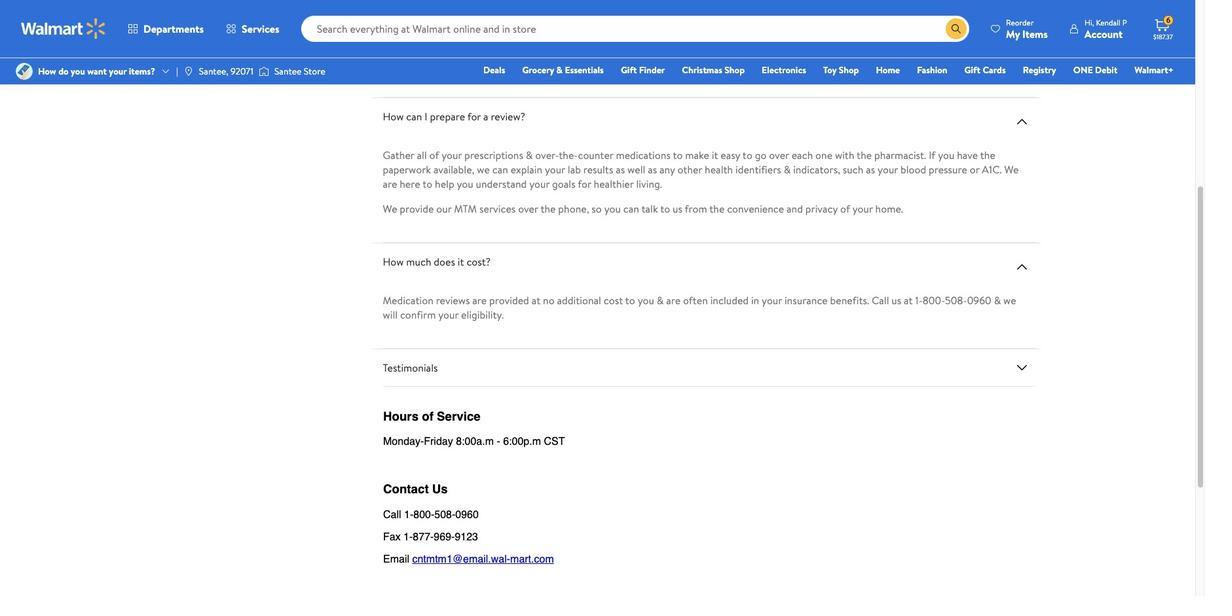 Task type: describe. For each thing, give the bounding box(es) containing it.
cost?
[[467, 255, 491, 270]]

0 horizontal spatial over
[[518, 202, 539, 216]]

do
[[58, 65, 69, 78]]

of inside gather all of your prescriptions & over-the-counter medications to make it easy to go over each one with the pharmacist. if you have the paperwork available, we can explain your lab results as well as any other health identifiers & indicators, such as your blood pressure or a1c. we are here to help you understand your goals for healthier living.
[[430, 148, 439, 163]]

what for what is mtm?
[[383, 34, 407, 48]]

you right the if
[[938, 148, 955, 163]]

Walmart Site-Wide search field
[[301, 16, 970, 42]]

provided
[[489, 294, 529, 308]]

& left over-
[[526, 148, 533, 163]]

paperwork
[[383, 163, 431, 177]]

1 vertical spatial mtm
[[454, 202, 477, 216]]

1 vertical spatial it
[[458, 255, 464, 270]]

kendall
[[1097, 17, 1121, 28]]

1 as from the left
[[616, 163, 625, 177]]

pharmacist.
[[875, 148, 927, 163]]

services
[[242, 22, 280, 36]]

often
[[683, 294, 708, 308]]

i
[[425, 110, 428, 124]]

0 horizontal spatial us
[[673, 202, 683, 216]]

additional
[[557, 294, 601, 308]]

fashion link
[[912, 63, 954, 77]]

1-
[[916, 294, 923, 308]]

easy
[[721, 148, 741, 163]]

with
[[835, 148, 855, 163]]

you right help
[[457, 177, 474, 192]]

gather all of your prescriptions & over-the-counter medications to make it easy to go over each one with the pharmacist. if you have the paperwork available, we can explain your lab results as well as any other health identifiers & indicators, such as your blood pressure or a1c. we are here to help you understand your goals for healthier living.
[[383, 148, 1019, 192]]

essentials
[[565, 64, 604, 77]]

in
[[752, 294, 760, 308]]

such
[[843, 163, 864, 177]]

my
[[1007, 27, 1020, 41]]

goals
[[552, 177, 576, 192]]

2 horizontal spatial can
[[624, 202, 639, 216]]

home.
[[876, 202, 904, 216]]

how can i prepare for a review? image
[[1015, 114, 1030, 130]]

we provide our mtm services over the phone, so you can talk to us from the convenience and privacy of your home.
[[383, 202, 904, 216]]

and
[[787, 202, 803, 216]]

no
[[543, 294, 555, 308]]

electronics link
[[756, 63, 813, 77]]

$187.37
[[1154, 32, 1174, 41]]

christmas
[[682, 64, 723, 77]]

finder
[[639, 64, 665, 77]]

hi, kendall p account
[[1085, 17, 1128, 41]]

we inside gather all of your prescriptions & over-the-counter medications to make it easy to go over each one with the pharmacist. if you have the paperwork available, we can explain your lab results as well as any other health identifiers & indicators, such as your blood pressure or a1c. we are here to help you understand your goals for healthier living.
[[477, 163, 490, 177]]

gift finder
[[621, 64, 665, 77]]

insurance
[[785, 294, 828, 308]]

reorder
[[1007, 17, 1034, 28]]

how do you want your items?
[[38, 65, 155, 78]]

we inside medication reviews are provided at no additional cost to you & are often included in your insurance benefits. call us at 1-800-508-0960 & we will confirm your eligibility.
[[1004, 294, 1017, 308]]

a1c.
[[982, 163, 1002, 177]]

p
[[1123, 17, 1128, 28]]

& left often
[[657, 294, 664, 308]]

shop for toy shop
[[839, 64, 859, 77]]

to left help
[[423, 177, 433, 192]]

1 at from the left
[[532, 294, 541, 308]]

92071
[[231, 65, 254, 78]]

how for how can i prepare for a review?
[[383, 110, 404, 124]]

an
[[495, 72, 506, 86]]

your up help
[[442, 148, 462, 163]]

home
[[876, 64, 900, 77]]

6 $187.37
[[1154, 15, 1174, 41]]

healthier
[[594, 177, 634, 192]]

go
[[755, 148, 767, 163]]

2 horizontal spatial of
[[841, 202, 850, 216]]

the right from
[[710, 202, 725, 216]]

us inside medication reviews are provided at no additional cost to you & are often included in your insurance benefits. call us at 1-800-508-0960 & we will confirm your eligibility.
[[892, 294, 902, 308]]

deals
[[484, 64, 505, 77]]

your right confirm
[[439, 308, 459, 323]]

if
[[929, 148, 936, 163]]

understand
[[476, 177, 527, 192]]

gift finder link
[[615, 63, 671, 77]]

registry link
[[1017, 63, 1063, 77]]

departments button
[[117, 13, 215, 45]]

debit
[[1096, 64, 1118, 77]]

explain
[[511, 163, 543, 177]]

cost
[[604, 294, 623, 308]]

santee, 92071
[[199, 65, 254, 78]]

deals link
[[478, 63, 511, 77]]

the left phone,
[[541, 202, 556, 216]]

want
[[87, 65, 107, 78]]

results
[[584, 163, 614, 177]]

2 as from the left
[[648, 163, 657, 177]]

gift cards link
[[959, 63, 1012, 77]]

here
[[400, 177, 420, 192]]

hi,
[[1085, 17, 1095, 28]]

how for how much does it cost?
[[383, 255, 404, 270]]

0 vertical spatial can
[[406, 110, 422, 124]]

medication
[[383, 294, 434, 308]]

toy shop link
[[818, 63, 865, 77]]

one debit
[[1074, 64, 1118, 77]]

are inside gather all of your prescriptions & over-the-counter medications to make it easy to go over each one with the pharmacist. if you have the paperwork available, we can explain your lab results as well as any other health identifiers & indicators, such as your blood pressure or a1c. we are here to help you understand your goals for healthier living.
[[383, 177, 397, 192]]

living.
[[637, 177, 662, 192]]

over inside gather all of your prescriptions & over-the-counter medications to make it easy to go over each one with the pharmacist. if you have the paperwork available, we can explain your lab results as well as any other health identifiers & indicators, such as your blood pressure or a1c. we are here to help you understand your goals for healthier living.
[[769, 148, 790, 163]]

how for how do you want your items?
[[38, 65, 56, 78]]

faq
[[383, 1, 409, 19]]

will
[[383, 308, 398, 323]]

prescriptions
[[465, 148, 524, 163]]

your right in
[[762, 294, 782, 308]]

walmart image
[[21, 18, 106, 39]]

are right reviews
[[473, 294, 487, 308]]

santee
[[275, 65, 302, 78]]

benefits.
[[831, 294, 870, 308]]

confirm
[[400, 308, 436, 323]]

identifiers
[[736, 163, 782, 177]]

convenience
[[727, 202, 784, 216]]

much
[[406, 255, 432, 270]]

all
[[417, 148, 427, 163]]



Task type: locate. For each thing, give the bounding box(es) containing it.
0 vertical spatial how
[[38, 65, 56, 78]]

santee,
[[199, 65, 229, 78]]

1 horizontal spatial  image
[[183, 66, 194, 77]]

1 horizontal spatial shop
[[839, 64, 859, 77]]

registry
[[1023, 64, 1057, 77]]

testimonials image
[[1015, 361, 1030, 376]]

provide
[[400, 202, 434, 216]]

1 horizontal spatial of
[[483, 72, 493, 86]]

how left i
[[383, 110, 404, 124]]

services
[[480, 202, 516, 216]]

review?
[[491, 110, 525, 124]]

 image for santee store
[[259, 65, 269, 78]]

 image for how do you want your items?
[[16, 63, 33, 80]]

what
[[383, 34, 407, 48], [383, 72, 407, 86]]

we right a1c.
[[1005, 163, 1019, 177]]

us
[[673, 202, 683, 216], [892, 294, 902, 308]]

& left each
[[784, 163, 791, 177]]

home link
[[870, 63, 906, 77]]

to right talk
[[661, 202, 670, 216]]

toy shop
[[824, 64, 859, 77]]

2 gift from the left
[[965, 64, 981, 77]]

you right cost
[[638, 294, 655, 308]]

talk
[[642, 202, 658, 216]]

 image left the do
[[16, 63, 33, 80]]

you inside medication reviews are provided at no additional cost to you & are often included in your insurance benefits. call us at 1-800-508-0960 & we will confirm your eligibility.
[[638, 294, 655, 308]]

you right so on the left of page
[[605, 202, 621, 216]]

cards
[[983, 64, 1006, 77]]

at
[[532, 294, 541, 308], [904, 294, 913, 308]]

reorder my items
[[1007, 17, 1048, 41]]

are left often
[[667, 294, 681, 308]]

 image for santee, 92071
[[183, 66, 194, 77]]

lab
[[568, 163, 581, 177]]

1 vertical spatial what
[[383, 72, 407, 86]]

us right call
[[892, 294, 902, 308]]

mtm?
[[419, 34, 446, 48]]

mtm right an
[[508, 72, 531, 86]]

2 vertical spatial can
[[624, 202, 639, 216]]

0 horizontal spatial can
[[406, 110, 422, 124]]

over-
[[536, 148, 559, 163]]

walmart+ link
[[1129, 63, 1180, 77]]

for inside gather all of your prescriptions & over-the-counter medications to make it easy to go over each one with the pharmacist. if you have the paperwork available, we can explain your lab results as well as any other health identifiers & indicators, such as your blood pressure or a1c. we are here to help you understand your goals for healthier living.
[[578, 177, 592, 192]]

1 vertical spatial we
[[1004, 294, 1017, 308]]

service?
[[534, 72, 571, 86]]

well
[[628, 163, 646, 177]]

over right go
[[769, 148, 790, 163]]

your left blood
[[878, 163, 898, 177]]

we inside gather all of your prescriptions & over-the-counter medications to make it easy to go over each one with the pharmacist. if you have the paperwork available, we can explain your lab results as well as any other health identifiers & indicators, such as your blood pressure or a1c. we are here to help you understand your goals for healthier living.
[[1005, 163, 1019, 177]]

of left an
[[483, 72, 493, 86]]

0 vertical spatial we
[[477, 163, 490, 177]]

phone,
[[558, 202, 589, 216]]

the right 'with'
[[857, 148, 872, 163]]

1 vertical spatial over
[[518, 202, 539, 216]]

have
[[957, 148, 978, 163]]

to left go
[[743, 148, 753, 163]]

1 horizontal spatial for
[[578, 177, 592, 192]]

of right 'all' on the top
[[430, 148, 439, 163]]

2 at from the left
[[904, 294, 913, 308]]

gift for gift finder
[[621, 64, 637, 77]]

search icon image
[[951, 24, 962, 34]]

what are the benefits of an mtm service?
[[383, 72, 571, 86]]

available,
[[434, 163, 475, 177]]

as left well
[[616, 163, 625, 177]]

included
[[711, 294, 749, 308]]

we right available,
[[477, 163, 490, 177]]

1 horizontal spatial as
[[648, 163, 657, 177]]

grocery & essentials
[[523, 64, 604, 77]]

to inside medication reviews are provided at no additional cost to you & are often included in your insurance benefits. call us at 1-800-508-0960 & we will confirm your eligibility.
[[626, 294, 635, 308]]

can left i
[[406, 110, 422, 124]]

as right such
[[866, 163, 876, 177]]

are
[[409, 72, 424, 86], [383, 177, 397, 192], [473, 294, 487, 308], [667, 294, 681, 308]]

1 vertical spatial how
[[383, 110, 404, 124]]

2 vertical spatial of
[[841, 202, 850, 216]]

1 horizontal spatial can
[[493, 163, 508, 177]]

0 vertical spatial it
[[712, 148, 718, 163]]

0 horizontal spatial shop
[[725, 64, 745, 77]]

can
[[406, 110, 422, 124], [493, 163, 508, 177], [624, 202, 639, 216]]

items?
[[129, 65, 155, 78]]

gift left finder at the top of page
[[621, 64, 637, 77]]

so
[[592, 202, 602, 216]]

1 gift from the left
[[621, 64, 637, 77]]

we right 0960
[[1004, 294, 1017, 308]]

it inside gather all of your prescriptions & over-the-counter medications to make it easy to go over each one with the pharmacist. if you have the paperwork available, we can explain your lab results as well as any other health identifiers & indicators, such as your blood pressure or a1c. we are here to help you understand your goals for healthier living.
[[712, 148, 718, 163]]

how much does it cost? image
[[1015, 260, 1030, 275]]

1 shop from the left
[[725, 64, 745, 77]]

0 vertical spatial us
[[673, 202, 683, 216]]

one
[[816, 148, 833, 163]]

one
[[1074, 64, 1093, 77]]

& right grocery
[[557, 64, 563, 77]]

grocery & essentials link
[[517, 63, 610, 77]]

shop for christmas shop
[[725, 64, 745, 77]]

can inside gather all of your prescriptions & over-the-counter medications to make it easy to go over each one with the pharmacist. if you have the paperwork available, we can explain your lab results as well as any other health identifiers & indicators, such as your blood pressure or a1c. we are here to help you understand your goals for healthier living.
[[493, 163, 508, 177]]

grocery
[[523, 64, 554, 77]]

you right the do
[[71, 65, 85, 78]]

we left provide
[[383, 202, 397, 216]]

3 as from the left
[[866, 163, 876, 177]]

0 vertical spatial of
[[483, 72, 493, 86]]

0 vertical spatial over
[[769, 148, 790, 163]]

0 vertical spatial what
[[383, 34, 407, 48]]

gather
[[383, 148, 415, 163]]

or
[[970, 163, 980, 177]]

0 horizontal spatial of
[[430, 148, 439, 163]]

mtm right our in the top left of the page
[[454, 202, 477, 216]]

1 horizontal spatial mtm
[[508, 72, 531, 86]]

2 vertical spatial how
[[383, 255, 404, 270]]

1 horizontal spatial gift
[[965, 64, 981, 77]]

eligibility.
[[461, 308, 504, 323]]

at left no
[[532, 294, 541, 308]]

for right the goals
[[578, 177, 592, 192]]

we
[[1005, 163, 1019, 177], [383, 202, 397, 216]]

1 vertical spatial can
[[493, 163, 508, 177]]

0 horizontal spatial  image
[[16, 63, 33, 80]]

it left easy at the right of page
[[712, 148, 718, 163]]

how left much
[[383, 255, 404, 270]]

gift left cards
[[965, 64, 981, 77]]

your left home.
[[853, 202, 873, 216]]

for
[[468, 110, 481, 124], [578, 177, 592, 192]]

0 vertical spatial we
[[1005, 163, 1019, 177]]

your left the goals
[[530, 177, 550, 192]]

it right does
[[458, 255, 464, 270]]

your left lab
[[545, 163, 565, 177]]

us left from
[[673, 202, 683, 216]]

any
[[660, 163, 675, 177]]

0 vertical spatial for
[[468, 110, 481, 124]]

we
[[477, 163, 490, 177], [1004, 294, 1017, 308]]

departments
[[144, 22, 204, 36]]

1 horizontal spatial at
[[904, 294, 913, 308]]

1 vertical spatial for
[[578, 177, 592, 192]]

508-
[[946, 294, 968, 308]]

what down what is mtm?
[[383, 72, 407, 86]]

the left benefits
[[426, 72, 441, 86]]

as left any at the right
[[648, 163, 657, 177]]

1 horizontal spatial we
[[1004, 294, 1017, 308]]

to
[[673, 148, 683, 163], [743, 148, 753, 163], [423, 177, 433, 192], [661, 202, 670, 216], [626, 294, 635, 308]]

gift for gift cards
[[965, 64, 981, 77]]

1 what from the top
[[383, 34, 407, 48]]

health
[[705, 163, 733, 177]]

other
[[678, 163, 703, 177]]

are left here
[[383, 177, 397, 192]]

account
[[1085, 27, 1123, 41]]

0 horizontal spatial mtm
[[454, 202, 477, 216]]

blood
[[901, 163, 927, 177]]

2 shop from the left
[[839, 64, 859, 77]]

0 horizontal spatial it
[[458, 255, 464, 270]]

1 horizontal spatial over
[[769, 148, 790, 163]]

0 vertical spatial mtm
[[508, 72, 531, 86]]

0 horizontal spatial we
[[383, 202, 397, 216]]

can left explain
[[493, 163, 508, 177]]

toy
[[824, 64, 837, 77]]

over
[[769, 148, 790, 163], [518, 202, 539, 216]]

1 vertical spatial of
[[430, 148, 439, 163]]

electronics
[[762, 64, 807, 77]]

Search search field
[[301, 16, 970, 42]]

|
[[176, 65, 178, 78]]

medication reviews are provided at no additional cost to you & are often included in your insurance benefits. call us at 1-800-508-0960 & we will confirm your eligibility.
[[383, 294, 1017, 323]]

you
[[71, 65, 85, 78], [938, 148, 955, 163], [457, 177, 474, 192], [605, 202, 621, 216], [638, 294, 655, 308]]

from
[[685, 202, 707, 216]]

privacy
[[806, 202, 838, 216]]

are down what is mtm?
[[409, 72, 424, 86]]

 image right 92071
[[259, 65, 269, 78]]

how left the do
[[38, 65, 56, 78]]

what for what are the benefits of an mtm service?
[[383, 72, 407, 86]]

1 horizontal spatial we
[[1005, 163, 1019, 177]]

2 horizontal spatial as
[[866, 163, 876, 177]]

to right cost
[[626, 294, 635, 308]]

what are the benefits of an mtm service? image
[[1015, 71, 1030, 87]]

can left talk
[[624, 202, 639, 216]]

gift
[[621, 64, 637, 77], [965, 64, 981, 77]]

shop right christmas at the top of the page
[[725, 64, 745, 77]]

for left a
[[468, 110, 481, 124]]

shop inside "link"
[[725, 64, 745, 77]]

1 horizontal spatial us
[[892, 294, 902, 308]]

 image right | at the left top
[[183, 66, 194, 77]]

store
[[304, 65, 326, 78]]

0 horizontal spatial gift
[[621, 64, 637, 77]]

is
[[409, 34, 416, 48]]

shop right toy
[[839, 64, 859, 77]]

0 horizontal spatial for
[[468, 110, 481, 124]]

to left make
[[673, 148, 683, 163]]

1 vertical spatial us
[[892, 294, 902, 308]]

1 vertical spatial we
[[383, 202, 397, 216]]

1 horizontal spatial it
[[712, 148, 718, 163]]

0 horizontal spatial at
[[532, 294, 541, 308]]

2 what from the top
[[383, 72, 407, 86]]

of right privacy
[[841, 202, 850, 216]]

it
[[712, 148, 718, 163], [458, 255, 464, 270]]

counter
[[578, 148, 614, 163]]

& inside grocery & essentials link
[[557, 64, 563, 77]]

over right services
[[518, 202, 539, 216]]

what is mtm?
[[383, 34, 446, 48]]

reviews
[[436, 294, 470, 308]]

your right want
[[109, 65, 127, 78]]

2 horizontal spatial  image
[[259, 65, 269, 78]]

benefits
[[444, 72, 481, 86]]

 image
[[16, 63, 33, 80], [259, 65, 269, 78], [183, 66, 194, 77]]

0 horizontal spatial we
[[477, 163, 490, 177]]

0960
[[968, 294, 992, 308]]

medications
[[616, 148, 671, 163]]

& right 0960
[[994, 294, 1001, 308]]

does
[[434, 255, 455, 270]]

at left 1-
[[904, 294, 913, 308]]

0 horizontal spatial as
[[616, 163, 625, 177]]

the right the or
[[981, 148, 996, 163]]

what left is
[[383, 34, 407, 48]]

one debit link
[[1068, 63, 1124, 77]]



Task type: vqa. For each thing, say whether or not it's contained in the screenshot.
what is mtm?
yes



